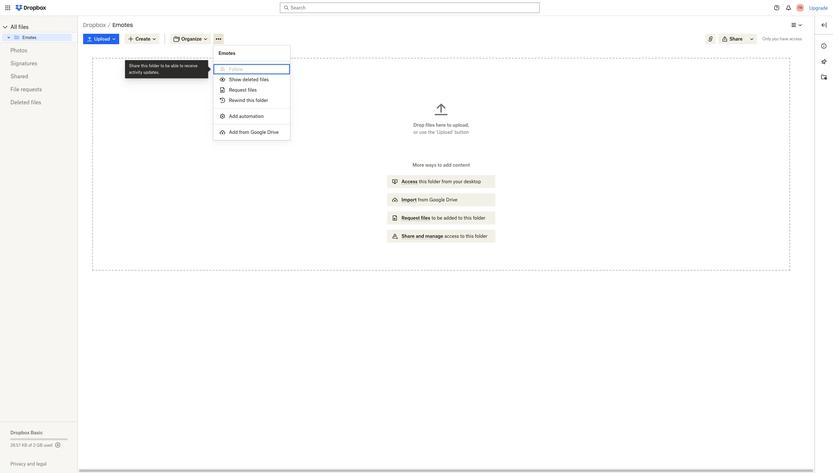 Task type: locate. For each thing, give the bounding box(es) containing it.
button
[[455, 129, 469, 135]]

add
[[443, 162, 452, 168]]

1 horizontal spatial and
[[416, 233, 424, 239]]

drive
[[267, 129, 279, 135], [446, 197, 458, 202]]

added
[[444, 215, 457, 221]]

open pinned items image
[[820, 58, 828, 66]]

share for share
[[730, 36, 743, 42]]

shared
[[10, 73, 28, 80]]

signatures
[[10, 60, 37, 67]]

request inside more ways to add content "element"
[[402, 215, 420, 221]]

from down add automation
[[239, 129, 249, 135]]

files inside drop files here to upload, or use the 'upload' button
[[426, 122, 435, 128]]

1 vertical spatial share
[[402, 233, 415, 239]]

from inside menu item
[[239, 129, 249, 135]]

add inside menu item
[[229, 129, 238, 135]]

share
[[730, 36, 743, 42], [402, 233, 415, 239]]

manage
[[425, 233, 443, 239]]

google
[[251, 129, 266, 135], [430, 197, 445, 202]]

1 horizontal spatial access
[[790, 36, 802, 41]]

request inside "request files" menu item
[[229, 87, 247, 93]]

files right all
[[18, 24, 29, 30]]

0 vertical spatial dropbox
[[83, 22, 106, 28]]

1 vertical spatial request
[[402, 215, 420, 221]]

to down request files to be added to this folder
[[460, 233, 465, 239]]

1 vertical spatial add
[[229, 129, 238, 135]]

the
[[428, 129, 435, 135]]

files for request files
[[248, 87, 257, 93]]

1 horizontal spatial dropbox
[[83, 22, 106, 28]]

1 horizontal spatial from
[[418, 197, 428, 202]]

from right "import"
[[418, 197, 428, 202]]

0 horizontal spatial dropbox
[[10, 430, 29, 435]]

share left 'manage'
[[402, 233, 415, 239]]

content
[[453, 162, 470, 168]]

dropbox logo - go to the homepage image
[[13, 3, 48, 13]]

0 vertical spatial request
[[229, 87, 247, 93]]

1 horizontal spatial request
[[402, 215, 420, 221]]

0 horizontal spatial google
[[251, 129, 266, 135]]

0 vertical spatial add
[[229, 113, 238, 119]]

drive down the add automation 'menu item' on the top left of the page
[[267, 129, 279, 135]]

dropbox for dropbox basic
[[10, 430, 29, 435]]

access right have
[[790, 36, 802, 41]]

0 vertical spatial access
[[790, 36, 802, 41]]

and left 'manage'
[[416, 233, 424, 239]]

1 vertical spatial and
[[27, 461, 35, 467]]

deleted
[[10, 99, 30, 106]]

google down the add automation 'menu item' on the top left of the page
[[251, 129, 266, 135]]

drive inside menu item
[[267, 129, 279, 135]]

files down the show deleted files menu item
[[248, 87, 257, 93]]

add automation menu item
[[213, 111, 290, 122]]

share left only
[[730, 36, 743, 42]]

more ways to add content
[[413, 162, 470, 168]]

0 vertical spatial share
[[730, 36, 743, 42]]

emotes up follow
[[219, 50, 236, 56]]

this inside rewind this folder menu item
[[247, 97, 254, 103]]

drive up added
[[446, 197, 458, 202]]

share and manage access to this folder
[[402, 233, 488, 239]]

0 vertical spatial emotes
[[112, 22, 133, 28]]

2 vertical spatial from
[[418, 197, 428, 202]]

kb
[[22, 443, 27, 448]]

request files to be added to this folder
[[402, 215, 486, 221]]

0 vertical spatial google
[[251, 129, 266, 135]]

gb
[[36, 443, 43, 448]]

files inside more ways to add content "element"
[[421, 215, 430, 221]]

photos
[[10, 47, 27, 54]]

0 vertical spatial from
[[239, 129, 249, 135]]

and left legal
[[27, 461, 35, 467]]

access inside more ways to add content "element"
[[445, 233, 459, 239]]

google inside more ways to add content "element"
[[430, 197, 445, 202]]

google up be
[[430, 197, 445, 202]]

files left be
[[421, 215, 430, 221]]

files inside tree
[[18, 24, 29, 30]]

privacy and legal
[[10, 461, 47, 467]]

share inside button
[[730, 36, 743, 42]]

request up rewind
[[229, 87, 247, 93]]

to right added
[[458, 215, 463, 221]]

only you have access
[[763, 36, 802, 41]]

0 horizontal spatial drive
[[267, 129, 279, 135]]

dropbox
[[83, 22, 106, 28], [10, 430, 29, 435]]

0 horizontal spatial from
[[239, 129, 249, 135]]

0 horizontal spatial access
[[445, 233, 459, 239]]

request files
[[229, 87, 257, 93]]

request down "import"
[[402, 215, 420, 221]]

2 horizontal spatial emotes
[[219, 50, 236, 56]]

google inside menu item
[[251, 129, 266, 135]]

files for drop files here to upload, or use the 'upload' button
[[426, 122, 435, 128]]

add from google drive menu item
[[213, 127, 290, 137]]

drop
[[414, 122, 425, 128]]

follow menu item
[[213, 64, 290, 74]]

have
[[780, 36, 789, 41]]

share inside more ways to add content "element"
[[402, 233, 415, 239]]

and
[[416, 233, 424, 239], [27, 461, 35, 467]]

dropbox left /
[[83, 22, 106, 28]]

upload,
[[453, 122, 469, 128]]

request
[[229, 87, 247, 93], [402, 215, 420, 221]]

0 vertical spatial and
[[416, 233, 424, 239]]

0 horizontal spatial emotes
[[22, 35, 36, 40]]

emotes down all files
[[22, 35, 36, 40]]

your
[[453, 179, 463, 184]]

from
[[239, 129, 249, 135], [442, 179, 452, 184], [418, 197, 428, 202]]

1 add from the top
[[229, 113, 238, 119]]

from for add from google drive
[[239, 129, 249, 135]]

0 horizontal spatial and
[[27, 461, 35, 467]]

open activity image
[[820, 73, 828, 81]]

rewind this folder menu item
[[213, 95, 290, 106]]

1 horizontal spatial drive
[[446, 197, 458, 202]]

0 horizontal spatial share
[[402, 233, 415, 239]]

1 horizontal spatial share
[[730, 36, 743, 42]]

to inside drop files here to upload, or use the 'upload' button
[[447, 122, 452, 128]]

1 vertical spatial emotes
[[22, 35, 36, 40]]

more
[[413, 162, 424, 168]]

file requests
[[10, 86, 42, 93]]

shared link
[[10, 70, 68, 83]]

add down rewind
[[229, 113, 238, 119]]

'upload'
[[436, 129, 454, 135]]

2 horizontal spatial from
[[442, 179, 452, 184]]

files for all files
[[18, 24, 29, 30]]

emotes right /
[[112, 22, 133, 28]]

access for manage
[[445, 233, 459, 239]]

all files tree
[[1, 22, 78, 43]]

add inside 'menu item'
[[229, 113, 238, 119]]

files up the
[[426, 122, 435, 128]]

request for request files to be added to this folder
[[402, 215, 420, 221]]

photos link
[[10, 44, 68, 57]]

desktop
[[464, 179, 481, 184]]

this
[[247, 97, 254, 103], [419, 179, 427, 184], [464, 215, 472, 221], [466, 233, 474, 239]]

2 add from the top
[[229, 129, 238, 135]]

1 vertical spatial drive
[[446, 197, 458, 202]]

add
[[229, 113, 238, 119], [229, 129, 238, 135]]

access right 'manage'
[[445, 233, 459, 239]]

files
[[18, 24, 29, 30], [260, 77, 269, 82], [248, 87, 257, 93], [31, 99, 41, 106], [426, 122, 435, 128], [421, 215, 430, 221]]

this down "request files" menu item
[[247, 97, 254, 103]]

use
[[419, 129, 427, 135]]

files down file requests link
[[31, 99, 41, 106]]

and inside more ways to add content "element"
[[416, 233, 424, 239]]

add for add from google drive
[[229, 129, 238, 135]]

dropbox / emotes
[[83, 22, 133, 28]]

access
[[790, 36, 802, 41], [445, 233, 459, 239]]

dropbox up 28.57
[[10, 430, 29, 435]]

1 vertical spatial dropbox
[[10, 430, 29, 435]]

add down add automation
[[229, 129, 238, 135]]

import
[[402, 197, 417, 202]]

dropbox for dropbox / emotes
[[83, 22, 106, 28]]

drive inside more ways to add content "element"
[[446, 197, 458, 202]]

import from google drive
[[402, 197, 458, 202]]

global header element
[[0, 0, 833, 16]]

folder inside menu item
[[256, 97, 268, 103]]

1 horizontal spatial google
[[430, 197, 445, 202]]

28.57 kb of 2 gb used
[[10, 443, 52, 448]]

from for import from google drive
[[418, 197, 428, 202]]

all files link
[[10, 22, 78, 32]]

folder
[[256, 97, 268, 103], [428, 179, 441, 184], [473, 215, 486, 221], [475, 233, 488, 239]]

to right here
[[447, 122, 452, 128]]

1 vertical spatial google
[[430, 197, 445, 202]]

to left be
[[432, 215, 436, 221]]

1 vertical spatial access
[[445, 233, 459, 239]]

emotes
[[112, 22, 133, 28], [22, 35, 36, 40], [219, 50, 236, 56]]

0 vertical spatial drive
[[267, 129, 279, 135]]

to
[[447, 122, 452, 128], [438, 162, 442, 168], [432, 215, 436, 221], [458, 215, 463, 221], [460, 233, 465, 239]]

files for deleted files
[[31, 99, 41, 106]]

dropbox basic
[[10, 430, 43, 435]]

this down request files to be added to this folder
[[466, 233, 474, 239]]

file
[[10, 86, 19, 93]]

of
[[28, 443, 32, 448]]

from left your
[[442, 179, 452, 184]]

rewind this folder
[[229, 97, 268, 103]]

1 vertical spatial from
[[442, 179, 452, 184]]

this right added
[[464, 215, 472, 221]]

0 horizontal spatial request
[[229, 87, 247, 93]]



Task type: vqa. For each thing, say whether or not it's contained in the screenshot.


Task type: describe. For each thing, give the bounding box(es) containing it.
files for request files to be added to this folder
[[421, 215, 430, 221]]

requests
[[21, 86, 42, 93]]

you
[[772, 36, 779, 41]]

automation
[[239, 113, 264, 119]]

show
[[229, 77, 241, 82]]

add automation
[[229, 113, 264, 119]]

files right deleted at top
[[260, 77, 269, 82]]

all files
[[10, 24, 29, 30]]

open information panel image
[[820, 42, 828, 50]]

drive for import from google drive
[[446, 197, 458, 202]]

emotes inside all files tree
[[22, 35, 36, 40]]

used
[[44, 443, 52, 448]]

open details pane image
[[820, 21, 828, 29]]

basic
[[31, 430, 43, 435]]

show deleted files menu item
[[213, 74, 290, 85]]

dropbox link
[[83, 21, 106, 29]]

add from google drive
[[229, 129, 279, 135]]

follow
[[229, 66, 243, 72]]

request for request files
[[229, 87, 247, 93]]

1 horizontal spatial emotes
[[112, 22, 133, 28]]

deleted files
[[10, 99, 41, 106]]

drop files here to upload, or use the 'upload' button
[[414, 122, 469, 135]]

emotes link
[[13, 33, 72, 41]]

file requests link
[[10, 83, 68, 96]]

show deleted files
[[229, 77, 269, 82]]

more ways to add content element
[[386, 161, 497, 249]]

get more space image
[[54, 441, 62, 449]]

deleted files link
[[10, 96, 68, 109]]

and for legal
[[27, 461, 35, 467]]

share for share and manage access to this folder
[[402, 233, 415, 239]]

2 vertical spatial emotes
[[219, 50, 236, 56]]

legal
[[36, 461, 47, 467]]

privacy and legal link
[[10, 461, 78, 467]]

all
[[10, 24, 17, 30]]

upgrade
[[810, 5, 828, 11]]

/
[[108, 22, 111, 28]]

and for manage
[[416, 233, 424, 239]]

request files menu item
[[213, 85, 290, 95]]

this right access
[[419, 179, 427, 184]]

rewind
[[229, 97, 245, 103]]

google for import from google drive
[[430, 197, 445, 202]]

access for have
[[790, 36, 802, 41]]

upgrade link
[[810, 5, 828, 11]]

here
[[436, 122, 446, 128]]

access this folder from your desktop
[[402, 179, 481, 184]]

add for add automation
[[229, 113, 238, 119]]

share button
[[719, 34, 747, 44]]

deleted
[[243, 77, 259, 82]]

2
[[33, 443, 35, 448]]

or
[[414, 129, 418, 135]]

be
[[437, 215, 443, 221]]

28.57
[[10, 443, 21, 448]]

to left add
[[438, 162, 442, 168]]

signatures link
[[10, 57, 68, 70]]

only
[[763, 36, 771, 41]]

drive for add from google drive
[[267, 129, 279, 135]]

access
[[402, 179, 418, 184]]

google for add from google drive
[[251, 129, 266, 135]]

privacy
[[10, 461, 26, 467]]

ways
[[425, 162, 437, 168]]



